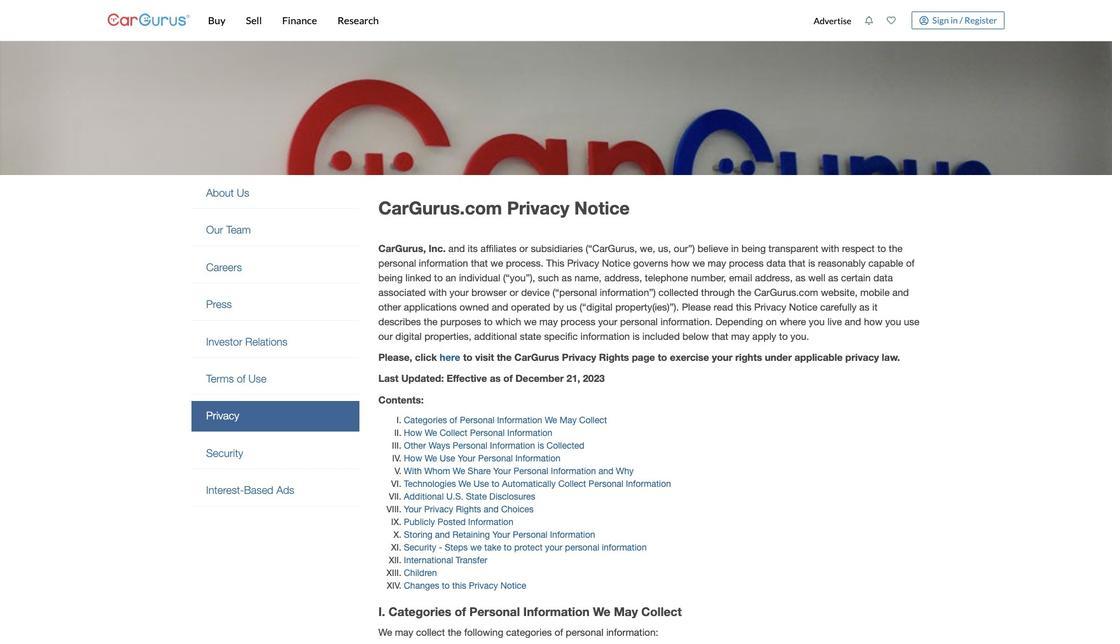 Task type: describe. For each thing, give the bounding box(es) containing it.
security inside categories of personal information we may collect how we collect personal information other ways personal information is collected how we use your personal information with whom we share your personal information and why technologies we use to automatically collect personal information additional u.s. state disclosures your privacy rights and choices publicly posted information storing and retaining your personal information security - steps we take to protect your personal information international transfer children changes to this privacy notice
[[404, 542, 437, 552]]

privacy down terms
[[206, 410, 239, 422]]

us
[[567, 301, 577, 313]]

additional u.s. state disclosures link
[[404, 491, 536, 501]]

this inside categories of personal information we may collect how we collect personal information other ways personal information is collected how we use your personal information with whom we share your personal information and why technologies we use to automatically collect personal information additional u.s. state disclosures your privacy rights and choices publicly posted information storing and retaining your personal information security - steps we take to protect your personal information international transfer children changes to this privacy notice
[[452, 580, 467, 591]]

we left the share
[[453, 466, 466, 476]]

our
[[206, 224, 223, 236]]

personal down property(ies)").
[[621, 316, 658, 327]]

capable
[[869, 257, 904, 268]]

number,
[[691, 272, 727, 283]]

1 horizontal spatial is
[[633, 331, 640, 342]]

we up whom
[[425, 453, 437, 463]]

retaining
[[453, 529, 490, 540]]

as up website,
[[829, 272, 839, 283]]

we up 'ways'
[[425, 428, 437, 438]]

depending
[[716, 316, 764, 327]]

inc.
[[429, 242, 446, 254]]

buy button
[[198, 0, 236, 41]]

your left rights
[[712, 352, 733, 363]]

operated
[[511, 301, 551, 313]]

personal down why
[[589, 479, 624, 489]]

and left its
[[449, 242, 465, 254]]

why
[[616, 466, 634, 476]]

describes
[[379, 316, 421, 327]]

our
[[379, 331, 393, 342]]

an
[[446, 272, 457, 283]]

finance
[[282, 14, 317, 26]]

sell
[[246, 14, 262, 26]]

storing and retaining your personal information link
[[404, 529, 596, 540]]

terms of use link
[[191, 364, 360, 394]]

to left visit
[[463, 352, 473, 363]]

other
[[404, 440, 426, 451]]

included
[[643, 331, 680, 342]]

0 vertical spatial with
[[822, 242, 840, 254]]

linked
[[406, 272, 432, 283]]

menu bar containing buy
[[190, 0, 807, 41]]

may down by
[[540, 316, 558, 327]]

we down i.
[[379, 627, 392, 638]]

ways
[[429, 440, 451, 451]]

personal up automatically
[[514, 466, 549, 476]]

notice down ("cargurus,
[[602, 257, 631, 268]]

technologies
[[404, 479, 456, 489]]

press link
[[191, 290, 360, 320]]

rights
[[736, 352, 763, 363]]

of left december
[[504, 373, 513, 384]]

your down the an
[[450, 286, 469, 298]]

december
[[516, 373, 564, 384]]

apply
[[753, 331, 777, 342]]

ads
[[277, 484, 295, 497]]

may down depending
[[732, 331, 750, 342]]

whom
[[425, 466, 451, 476]]

may inside categories of personal information we may collect how we collect personal information other ways personal information is collected how we use your personal information with whom we share your personal information and why technologies we use to automatically collect personal information additional u.s. state disclosures your privacy rights and choices publicly posted information storing and retaining your personal information security - steps we take to protect your personal information international transfer children changes to this privacy notice
[[560, 415, 577, 425]]

to right changes
[[442, 580, 450, 591]]

publicly
[[404, 517, 435, 527]]

it
[[873, 301, 878, 313]]

and left why
[[599, 466, 614, 476]]

believe
[[698, 242, 729, 254]]

changes
[[404, 580, 440, 591]]

subsidiaries
[[531, 242, 583, 254]]

0 horizontal spatial that
[[471, 257, 488, 268]]

your inside categories of personal information we may collect how we collect personal information other ways personal information is collected how we use your personal information with whom we share your personal information and why technologies we use to automatically collect personal information additional u.s. state disclosures your privacy rights and choices publicly posted information storing and retaining your personal information security - steps we take to protect your personal information international transfer children changes to this privacy notice
[[545, 542, 563, 552]]

cargurus.com privacy notice
[[379, 197, 630, 218]]

1 vertical spatial categories
[[389, 605, 452, 619]]

to up disclosures
[[492, 479, 500, 489]]

to up additional
[[484, 316, 493, 327]]

collect up information:
[[642, 605, 682, 619]]

carefully
[[821, 301, 857, 313]]

0 horizontal spatial use
[[249, 372, 267, 385]]

about
[[206, 187, 234, 199]]

and right live
[[845, 316, 862, 327]]

use
[[905, 316, 920, 327]]

device
[[522, 286, 550, 298]]

1 vertical spatial or
[[510, 286, 519, 298]]

notice up ("cargurus,
[[575, 197, 630, 218]]

privacy link
[[191, 401, 360, 431]]

is inside categories of personal information we may collect how we collect personal information other ways personal information is collected how we use your personal information with whom we share your personal information and why technologies we use to automatically collect personal information additional u.s. state disclosures your privacy rights and choices publicly posted information storing and retaining your personal information security - steps we take to protect your personal information international transfer children changes to this privacy notice
[[538, 440, 544, 451]]

press
[[206, 298, 232, 311]]

investor
[[206, 335, 243, 348]]

2 horizontal spatial use
[[474, 479, 489, 489]]

cargurus, inc.
[[379, 242, 446, 254]]

where
[[780, 316, 807, 327]]

of inside and its affiliates or subsidiaries ("cargurus, we, us, our")   believe in being transparent with respect to the personal information that we process.   this privacy notice governs how we may process data that is reasonably capable of being   linked to an individual ("you"), such as name, address, telephone number, email address,   as well as certain data associated with your browser or device ("personal information")   collected through the cargurus.com website, mobile and other applications owned and operated   by us ("digital property(ies)"). please read this privacy notice carefully as it describes   the purposes to which we may process your personal information. depending on where you   live and how you use our digital properties, additional state specific information is   included below that may apply to you.
[[907, 257, 915, 268]]

read
[[714, 301, 734, 313]]

personal up other ways personal information is collected link
[[470, 428, 505, 438]]

our team
[[206, 224, 251, 236]]

may down believe
[[708, 257, 727, 268]]

interest-based ads
[[206, 484, 295, 497]]

1 vertical spatial information
[[581, 331, 630, 342]]

the up capable
[[889, 242, 903, 254]]

with
[[404, 466, 422, 476]]

technologies we use to automatically collect personal information link
[[404, 479, 672, 489]]

your up the share
[[458, 453, 476, 463]]

terms of use
[[206, 372, 267, 385]]

we up the state
[[524, 316, 537, 327]]

1 horizontal spatial use
[[440, 453, 456, 463]]

2 you from the left
[[886, 316, 902, 327]]

personal up 'following'
[[470, 605, 520, 619]]

information inside categories of personal information we may collect how we collect personal information other ways personal information is collected how we use your personal information with whom we share your personal information and why technologies we use to automatically collect personal information additional u.s. state disclosures your privacy rights and choices publicly posted information storing and retaining your personal information security - steps we take to protect your personal information international transfer children changes to this privacy notice
[[602, 542, 647, 552]]

your up the publicly
[[404, 504, 422, 514]]

live
[[828, 316, 843, 327]]

to right the take on the bottom
[[504, 542, 512, 552]]

please, click here to visit the cargurus privacy rights page to exercise your rights under applicable privacy law.
[[379, 352, 901, 363]]

i.
[[379, 605, 386, 619]]

privacy up the posted
[[424, 504, 454, 514]]

transparent
[[769, 242, 819, 254]]

personal up protect
[[513, 529, 548, 540]]

we up number,
[[693, 257, 705, 268]]

0 horizontal spatial how
[[672, 257, 690, 268]]

and down state
[[484, 504, 499, 514]]

children link
[[404, 568, 437, 578]]

we up additional u.s. state disclosures link
[[459, 479, 471, 489]]

buy
[[208, 14, 226, 26]]

0 horizontal spatial being
[[379, 272, 403, 283]]

information:
[[607, 627, 659, 638]]

please,
[[379, 352, 413, 363]]

privacy up subsidiaries
[[507, 197, 570, 218]]

your down ("digital
[[599, 316, 618, 327]]

state
[[466, 491, 487, 501]]

privacy down transfer
[[469, 580, 498, 591]]

investor relations
[[206, 335, 288, 348]]

protect
[[515, 542, 543, 552]]

to left the an
[[434, 272, 443, 283]]

as up the ("personal
[[562, 272, 572, 283]]

last updated: effective as of december 21, 2023
[[379, 373, 605, 384]]

notice inside categories of personal information we may collect how we collect personal information other ways personal information is collected how we use your personal information with whom we share your personal information and why technologies we use to automatically collect personal information additional u.s. state disclosures your privacy rights and choices publicly posted information storing and retaining your personal information security - steps we take to protect your personal information international transfer children changes to this privacy notice
[[501, 580, 527, 591]]

the right visit
[[497, 352, 512, 363]]

process.
[[506, 257, 544, 268]]

effective
[[447, 373, 487, 384]]

publicly posted information link
[[404, 517, 514, 527]]

international transfer link
[[404, 555, 488, 565]]

interest-based ads link
[[191, 476, 360, 506]]

personal down the how we collect personal information link
[[453, 440, 488, 451]]

the down applications
[[424, 316, 438, 327]]

as down visit
[[490, 373, 501, 384]]

such
[[538, 272, 559, 283]]

advertise link
[[807, 3, 859, 38]]

1 horizontal spatial being
[[742, 242, 766, 254]]

0 horizontal spatial with
[[429, 286, 447, 298]]

user icon image
[[920, 16, 930, 25]]

applications
[[404, 301, 457, 313]]

of right categories
[[555, 627, 563, 638]]

we may collect the following categories of personal information:
[[379, 627, 659, 638]]

1 horizontal spatial in
[[951, 14, 958, 25]]

("personal
[[553, 286, 597, 298]]

advertise
[[814, 15, 852, 26]]

purposes
[[441, 316, 482, 327]]

rights inside categories of personal information we may collect how we collect personal information other ways personal information is collected how we use your personal information with whom we share your personal information and why technologies we use to automatically collect personal information additional u.s. state disclosures your privacy rights and choices publicly posted information storing and retaining your personal information security - steps we take to protect your personal information international transfer children changes to this privacy notice
[[456, 504, 482, 514]]

of down changes to this privacy notice 'link'
[[455, 605, 466, 619]]

here
[[440, 352, 461, 363]]

share
[[468, 466, 491, 476]]

2 horizontal spatial that
[[789, 257, 806, 268]]

2 how from the top
[[404, 453, 422, 463]]

its
[[468, 242, 478, 254]]

we down affiliates
[[491, 257, 504, 268]]

certain
[[842, 272, 871, 283]]

updated:
[[402, 373, 444, 384]]



Task type: locate. For each thing, give the bounding box(es) containing it.
we inside categories of personal information we may collect how we collect personal information other ways personal information is collected how we use your personal information with whom we share your personal information and why technologies we use to automatically collect personal information additional u.s. state disclosures your privacy rights and choices publicly posted information storing and retaining your personal information security - steps we take to protect your personal information international transfer children changes to this privacy notice
[[471, 542, 482, 552]]

use down the share
[[474, 479, 489, 489]]

1 vertical spatial data
[[874, 272, 894, 283]]

open notifications image
[[865, 16, 874, 25]]

you left live
[[809, 316, 825, 327]]

0 horizontal spatial process
[[561, 316, 596, 327]]

personal inside categories of personal information we may collect how we collect personal information other ways personal information is collected how we use your personal information with whom we share your personal information and why technologies we use to automatically collect personal information additional u.s. state disclosures your privacy rights and choices publicly posted information storing and retaining your personal information security - steps we take to protect your personal information international transfer children changes to this privacy notice
[[565, 542, 600, 552]]

this
[[547, 257, 565, 268]]

0 horizontal spatial menu
[[191, 178, 360, 506]]

0 vertical spatial in
[[951, 14, 958, 25]]

properties,
[[425, 331, 472, 342]]

1 horizontal spatial data
[[874, 272, 894, 283]]

state
[[520, 331, 542, 342]]

2 horizontal spatial is
[[809, 257, 816, 268]]

your right the share
[[494, 466, 511, 476]]

international
[[404, 555, 453, 565]]

is up please, click here to visit the cargurus privacy rights page to exercise your rights under applicable privacy law.
[[633, 331, 640, 342]]

u.s.
[[447, 491, 464, 501]]

1 vertical spatial rights
[[456, 504, 482, 514]]

0 vertical spatial how
[[672, 257, 690, 268]]

here link
[[440, 352, 463, 363]]

or down ("you"),
[[510, 286, 519, 298]]

to right page
[[658, 352, 668, 363]]

1 horizontal spatial address,
[[756, 272, 793, 283]]

the right collect
[[448, 627, 462, 638]]

collect up the collected
[[580, 415, 607, 425]]

cargurus.com up where
[[755, 286, 819, 298]]

how
[[672, 257, 690, 268], [865, 316, 883, 327]]

exercise
[[670, 352, 710, 363]]

1 horizontal spatial with
[[822, 242, 840, 254]]

with whom we share your personal information and why link
[[404, 466, 634, 476]]

team
[[226, 224, 251, 236]]

1 horizontal spatial that
[[712, 331, 729, 342]]

in inside and its affiliates or subsidiaries ("cargurus, we, us, our")   believe in being transparent with respect to the personal information that we process.   this privacy notice governs how we may process data that is reasonably capable of being   linked to an individual ("you"), such as name, address, telephone number, email address,   as well as certain data associated with your browser or device ("personal information")   collected through the cargurus.com website, mobile and other applications owned and operated   by us ("digital property(ies)"). please read this privacy notice carefully as it describes   the purposes to which we may process your personal information. depending on where you   live and how you use our digital properties, additional state specific information is   included below that may apply to you.
[[732, 242, 739, 254]]

1 horizontal spatial this
[[736, 301, 752, 313]]

with
[[822, 242, 840, 254], [429, 286, 447, 298]]

0 horizontal spatial or
[[510, 286, 519, 298]]

how down our")
[[672, 257, 690, 268]]

privacy up 21, on the bottom right
[[562, 352, 597, 363]]

security up interest-
[[206, 447, 243, 460]]

menu containing about us
[[191, 178, 360, 506]]

with up applications
[[429, 286, 447, 298]]

is up well
[[809, 257, 816, 268]]

privacy up the on
[[755, 301, 787, 313]]

1 vertical spatial being
[[379, 272, 403, 283]]

notice up i. categories of personal information we may collect
[[501, 580, 527, 591]]

telephone
[[645, 272, 689, 283]]

0 horizontal spatial this
[[452, 580, 467, 591]]

1 horizontal spatial you
[[886, 316, 902, 327]]

your up the take on the bottom
[[493, 529, 511, 540]]

your right protect
[[545, 542, 563, 552]]

relations
[[245, 335, 288, 348]]

1 vertical spatial is
[[633, 331, 640, 342]]

("cargurus,
[[586, 242, 638, 254]]

0 vertical spatial is
[[809, 257, 816, 268]]

the down email
[[738, 286, 752, 298]]

cargurus.com inside and its affiliates or subsidiaries ("cargurus, we, us, our")   believe in being transparent with respect to the personal information that we process.   this privacy notice governs how we may process data that is reasonably capable of being   linked to an individual ("you"), such as name, address, telephone number, email address,   as well as certain data associated with your browser or device ("personal information")   collected through the cargurus.com website, mobile and other applications owned and operated   by us ("digital property(ies)"). please read this privacy notice carefully as it describes   the purposes to which we may process your personal information. depending on where you   live and how you use our digital properties, additional state specific information is   included below that may apply to you.
[[755, 286, 819, 298]]

saved cars image
[[888, 16, 897, 25]]

privacy up name,
[[567, 257, 600, 268]]

0 vertical spatial security
[[206, 447, 243, 460]]

0 vertical spatial how
[[404, 428, 422, 438]]

of right capable
[[907, 257, 915, 268]]

we up information:
[[593, 605, 611, 619]]

menu
[[807, 3, 1005, 38], [191, 178, 360, 506]]

our")
[[674, 242, 695, 254]]

privacy
[[507, 197, 570, 218], [567, 257, 600, 268], [755, 301, 787, 313], [562, 352, 597, 363], [206, 410, 239, 422], [424, 504, 454, 514], [469, 580, 498, 591]]

0 vertical spatial rights
[[599, 352, 630, 363]]

how up with
[[404, 453, 422, 463]]

collected
[[659, 286, 699, 298]]

personal up the how we collect personal information link
[[460, 415, 495, 425]]

1 horizontal spatial may
[[614, 605, 638, 619]]

menu bar
[[190, 0, 807, 41]]

0 vertical spatial may
[[560, 415, 577, 425]]

owned
[[460, 301, 489, 313]]

personal left information:
[[566, 627, 604, 638]]

well
[[809, 272, 826, 283]]

1 vertical spatial with
[[429, 286, 447, 298]]

1 horizontal spatial menu
[[807, 3, 1005, 38]]

to left you.
[[780, 331, 788, 342]]

under
[[765, 352, 792, 363]]

0 vertical spatial data
[[767, 257, 786, 268]]

0 horizontal spatial is
[[538, 440, 544, 451]]

1 vertical spatial cargurus.com
[[755, 286, 819, 298]]

additional
[[475, 331, 517, 342]]

1 vertical spatial security
[[404, 542, 437, 552]]

you left use
[[886, 316, 902, 327]]

1 horizontal spatial process
[[729, 257, 764, 268]]

collect up 'ways'
[[440, 428, 468, 438]]

may left collect
[[395, 627, 414, 638]]

as left well
[[796, 272, 806, 283]]

menu containing sign in / register
[[807, 3, 1005, 38]]

may up the collected
[[560, 415, 577, 425]]

may
[[708, 257, 727, 268], [540, 316, 558, 327], [732, 331, 750, 342], [395, 627, 414, 638]]

1 vertical spatial process
[[561, 316, 596, 327]]

may up information:
[[614, 605, 638, 619]]

0 vertical spatial being
[[742, 242, 766, 254]]

security down storing at the bottom of the page
[[404, 542, 437, 552]]

0 horizontal spatial may
[[560, 415, 577, 425]]

address, up information")
[[605, 272, 643, 283]]

collected
[[547, 440, 585, 451]]

of right terms
[[237, 372, 246, 385]]

we up the collected
[[545, 415, 558, 425]]

2 address, from the left
[[756, 272, 793, 283]]

cargurus.com
[[379, 197, 502, 218], [755, 286, 819, 298]]

associated
[[379, 286, 426, 298]]

security link
[[191, 438, 360, 469]]

1 vertical spatial this
[[452, 580, 467, 591]]

cargurus logo homepage link link
[[108, 2, 190, 39]]

1 how from the top
[[404, 428, 422, 438]]

disclosures
[[490, 491, 536, 501]]

in right believe
[[732, 242, 739, 254]]

interest-
[[206, 484, 244, 497]]

in
[[951, 14, 958, 25], [732, 242, 739, 254]]

of inside categories of personal information we may collect how we collect personal information other ways personal information is collected how we use your personal information with whom we share your personal information and why technologies we use to automatically collect personal information additional u.s. state disclosures your privacy rights and choices publicly posted information storing and retaining your personal information security - steps we take to protect your personal information international transfer children changes to this privacy notice
[[450, 415, 458, 425]]

1 horizontal spatial rights
[[599, 352, 630, 363]]

1 vertical spatial how
[[865, 316, 883, 327]]

how we use your personal information link
[[404, 453, 561, 463]]

based
[[244, 484, 274, 497]]

1 vertical spatial may
[[614, 605, 638, 619]]

personal right protect
[[565, 542, 600, 552]]

how down it
[[865, 316, 883, 327]]

and right mobile
[[893, 286, 910, 298]]

rights down additional u.s. state disclosures link
[[456, 504, 482, 514]]

we,
[[640, 242, 656, 254]]

that up individual
[[471, 257, 488, 268]]

last
[[379, 373, 399, 384]]

1 vertical spatial menu
[[191, 178, 360, 506]]

how we collect personal information link
[[404, 428, 553, 438]]

address,
[[605, 272, 643, 283], [756, 272, 793, 283]]

categories inside categories of personal information we may collect how we collect personal information other ways personal information is collected how we use your personal information with whom we share your personal information and why technologies we use to automatically collect personal information additional u.s. state disclosures your privacy rights and choices publicly posted information storing and retaining your personal information security - steps we take to protect your personal information international transfer children changes to this privacy notice
[[404, 415, 447, 425]]

we
[[491, 257, 504, 268], [693, 257, 705, 268], [524, 316, 537, 327], [471, 542, 482, 552]]

specific
[[544, 331, 578, 342]]

respect
[[843, 242, 875, 254]]

page
[[632, 352, 656, 363]]

0 vertical spatial or
[[520, 242, 528, 254]]

1 vertical spatial use
[[440, 453, 456, 463]]

of up the how we collect personal information link
[[450, 415, 458, 425]]

use down 'ways'
[[440, 453, 456, 463]]

finance button
[[272, 0, 328, 41]]

0 vertical spatial menu
[[807, 3, 1005, 38]]

0 vertical spatial categories
[[404, 415, 447, 425]]

as left it
[[860, 301, 870, 313]]

0 horizontal spatial data
[[767, 257, 786, 268]]

register
[[965, 14, 998, 25]]

careers
[[206, 261, 242, 274]]

notice up where
[[790, 301, 818, 313]]

0 horizontal spatial in
[[732, 242, 739, 254]]

sign in / register link
[[912, 11, 1005, 29]]

law.
[[882, 352, 901, 363]]

is left the collected
[[538, 440, 544, 451]]

cargurus logo homepage link image
[[108, 2, 190, 39]]

we up transfer
[[471, 542, 482, 552]]

we
[[545, 415, 558, 425], [425, 428, 437, 438], [425, 453, 437, 463], [453, 466, 466, 476], [459, 479, 471, 489], [593, 605, 611, 619], [379, 627, 392, 638]]

data down capable
[[874, 272, 894, 283]]

and its affiliates or subsidiaries ("cargurus, we, us, our")   believe in being transparent with respect to the personal information that we process.   this privacy notice governs how we may process data that is reasonably capable of being   linked to an individual ("you"), such as name, address, telephone number, email address,   as well as certain data associated with your browser or device ("personal information")   collected through the cargurus.com website, mobile and other applications owned and operated   by us ("digital property(ies)"). please read this privacy notice carefully as it describes   the purposes to which we may process your personal information. depending on where you   live and how you use our digital properties, additional state specific information is   included below that may apply to you.
[[379, 242, 920, 342]]

2023
[[583, 373, 605, 384]]

use
[[249, 372, 267, 385], [440, 453, 456, 463], [474, 479, 489, 489]]

1 horizontal spatial how
[[865, 316, 883, 327]]

and up which
[[492, 301, 509, 313]]

address, right email
[[756, 272, 793, 283]]

2 vertical spatial is
[[538, 440, 544, 451]]

0 vertical spatial use
[[249, 372, 267, 385]]

categories up other
[[404, 415, 447, 425]]

2 vertical spatial information
[[602, 542, 647, 552]]

this down transfer
[[452, 580, 467, 591]]

investor relations link
[[191, 327, 360, 357]]

2 vertical spatial use
[[474, 479, 489, 489]]

0 horizontal spatial rights
[[456, 504, 482, 514]]

1 vertical spatial how
[[404, 453, 422, 463]]

that down transparent on the top of page
[[789, 257, 806, 268]]

to up capable
[[878, 242, 887, 254]]

data down transparent on the top of page
[[767, 257, 786, 268]]

1 you from the left
[[809, 316, 825, 327]]

research button
[[328, 0, 389, 41]]

data
[[767, 257, 786, 268], [874, 272, 894, 283]]

terms
[[206, 372, 234, 385]]

collect
[[580, 415, 607, 425], [440, 428, 468, 438], [559, 479, 586, 489], [642, 605, 682, 619]]

you.
[[791, 331, 810, 342]]

1 address, from the left
[[605, 272, 643, 283]]

this inside and its affiliates or subsidiaries ("cargurus, we, us, our")   believe in being transparent with respect to the personal information that we process.   this privacy notice governs how we may process data that is reasonably capable of being   linked to an individual ("you"), such as name, address, telephone number, email address,   as well as certain data associated with your browser or device ("personal information")   collected through the cargurus.com website, mobile and other applications owned and operated   by us ("digital property(ies)"). please read this privacy notice carefully as it describes   the purposes to which we may process your personal information. depending on where you   live and how you use our digital properties, additional state specific information is   included below that may apply to you.
[[736, 301, 752, 313]]

i. categories of personal information we may collect
[[379, 605, 682, 619]]

and up -
[[435, 529, 450, 540]]

us
[[237, 187, 249, 199]]

personal down the cargurus,
[[379, 257, 416, 268]]

may
[[560, 415, 577, 425], [614, 605, 638, 619]]

0 vertical spatial cargurus.com
[[379, 197, 502, 218]]

that
[[471, 257, 488, 268], [789, 257, 806, 268], [712, 331, 729, 342]]

in left / at top right
[[951, 14, 958, 25]]

sign in / register
[[933, 14, 998, 25]]

0 horizontal spatial you
[[809, 316, 825, 327]]

use right terms
[[249, 372, 267, 385]]

personal
[[460, 415, 495, 425], [470, 428, 505, 438], [453, 440, 488, 451], [478, 453, 513, 463], [514, 466, 549, 476], [589, 479, 624, 489], [513, 529, 548, 540], [470, 605, 520, 619]]

changes to this privacy notice link
[[404, 580, 527, 591]]

1 horizontal spatial or
[[520, 242, 528, 254]]

1 vertical spatial in
[[732, 242, 739, 254]]

0 horizontal spatial cargurus.com
[[379, 197, 502, 218]]

personal down other ways personal information is collected link
[[478, 453, 513, 463]]

0 vertical spatial this
[[736, 301, 752, 313]]

0 vertical spatial information
[[419, 257, 469, 268]]

0 horizontal spatial security
[[206, 447, 243, 460]]

choices
[[501, 504, 534, 514]]

categories of personal information we may collect link
[[404, 415, 607, 425]]

your
[[458, 453, 476, 463], [494, 466, 511, 476], [404, 504, 422, 514], [493, 529, 511, 540]]

("digital
[[580, 301, 613, 313]]

as
[[562, 272, 572, 283], [796, 272, 806, 283], [829, 272, 839, 283], [860, 301, 870, 313], [490, 373, 501, 384]]

process down us
[[561, 316, 596, 327]]

you
[[809, 316, 825, 327], [886, 316, 902, 327]]

following
[[465, 627, 504, 638]]

1 horizontal spatial security
[[404, 542, 437, 552]]

collect down the collected
[[559, 479, 586, 489]]

0 vertical spatial process
[[729, 257, 764, 268]]

how up other
[[404, 428, 422, 438]]

being up email
[[742, 242, 766, 254]]

website,
[[822, 286, 858, 298]]

1 horizontal spatial cargurus.com
[[755, 286, 819, 298]]

about us
[[206, 187, 249, 199]]

0 horizontal spatial address,
[[605, 272, 643, 283]]

21,
[[567, 373, 581, 384]]



Task type: vqa. For each thing, say whether or not it's contained in the screenshot.
the bottom listings
no



